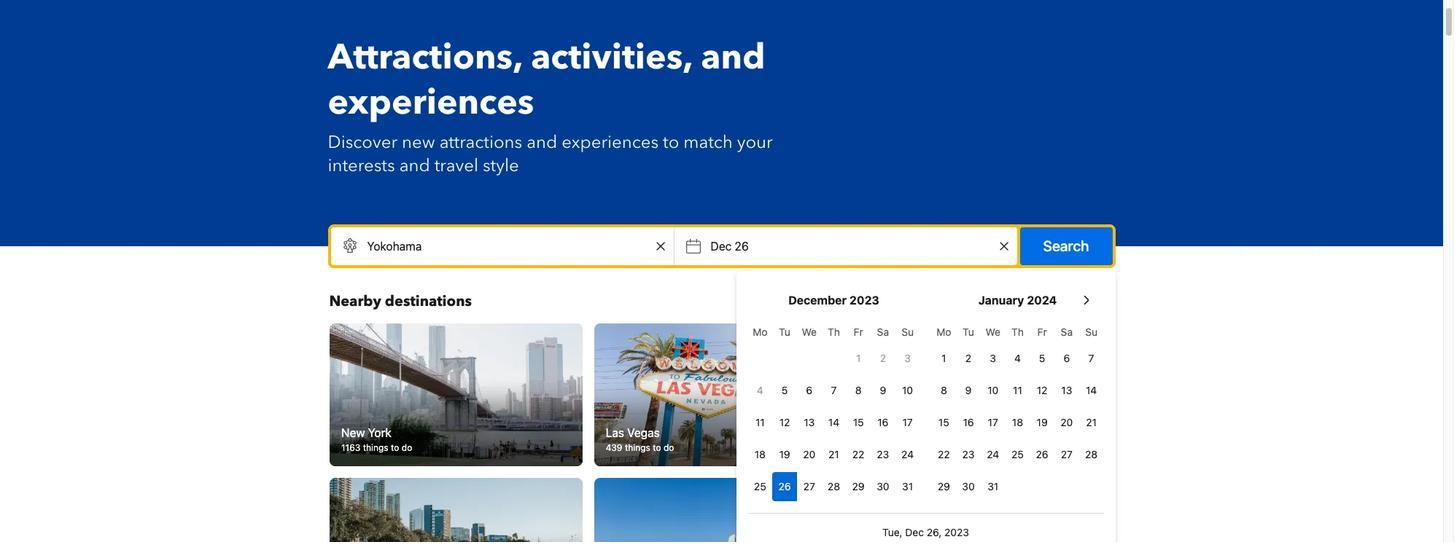 Task type: describe. For each thing, give the bounding box(es) containing it.
21 January 2024 checkbox
[[1079, 408, 1104, 438]]

8 January 2024 checkbox
[[932, 376, 956, 405]]

0 horizontal spatial and
[[399, 154, 430, 178]]

18 December 2023 checkbox
[[748, 440, 772, 470]]

dec 26
[[711, 240, 749, 253]]

25 for 25 checkbox
[[1012, 449, 1024, 461]]

21 December 2023 checkbox
[[822, 440, 846, 470]]

27 for 27 checkbox
[[803, 481, 815, 493]]

16 for 16 january 2024 option
[[963, 416, 974, 429]]

20 January 2024 checkbox
[[1055, 408, 1079, 438]]

3 December 2023 checkbox
[[895, 344, 920, 373]]

5 December 2023 checkbox
[[772, 376, 797, 405]]

20 for 20 option
[[1061, 416, 1073, 429]]

2 December 2023 checkbox
[[871, 344, 895, 373]]

things for vegas
[[625, 442, 651, 453]]

december
[[788, 294, 847, 307]]

0 vertical spatial 26
[[735, 240, 749, 253]]

26,
[[927, 527, 942, 539]]

10 for 10 december 2023 checkbox at the bottom right of the page
[[902, 384, 913, 397]]

7 for 7 checkbox
[[1089, 352, 1094, 365]]

mo for january
[[937, 326, 951, 338]]

tu for december
[[779, 326, 790, 338]]

11 December 2023 checkbox
[[748, 408, 772, 438]]

tu for january
[[963, 326, 974, 338]]

14 for 14 option
[[1086, 384, 1097, 397]]

sa for 2024
[[1061, 326, 1073, 338]]

29 January 2024 checkbox
[[932, 473, 956, 502]]

31 for 31 january 2024 option
[[988, 481, 999, 493]]

su for 2024
[[1085, 326, 1098, 338]]

13 December 2023 checkbox
[[797, 408, 822, 438]]

new york 1163 things to do
[[341, 426, 412, 453]]

new
[[402, 131, 435, 155]]

travel
[[434, 154, 478, 178]]

0 vertical spatial 18
[[1012, 416, 1023, 429]]

new orleans image
[[860, 478, 1113, 543]]

17 for 17 option
[[903, 416, 913, 429]]

your
[[737, 131, 773, 155]]

15 December 2023 checkbox
[[846, 408, 871, 438]]

nearby destinations
[[329, 292, 472, 311]]

9 for 9 december 2023 checkbox
[[880, 384, 886, 397]]

17 for 17 checkbox
[[988, 416, 998, 429]]

30 January 2024 checkbox
[[956, 473, 981, 502]]

3 January 2024 checkbox
[[981, 344, 1005, 373]]

22 for 22 january 2024 option
[[938, 449, 950, 461]]

1 vertical spatial 28
[[828, 481, 840, 493]]

fr for 2023
[[854, 326, 863, 338]]

mo for december
[[753, 326, 768, 338]]

21 for the 21 option
[[1086, 416, 1097, 429]]

14 December 2023 checkbox
[[822, 408, 846, 438]]

9 January 2024 checkbox
[[956, 376, 981, 405]]

su for 2023
[[902, 326, 914, 338]]

1163
[[341, 442, 360, 453]]

22 December 2023 checkbox
[[846, 440, 871, 470]]

attractions
[[440, 131, 522, 155]]

0 vertical spatial experiences
[[328, 79, 534, 127]]

1 vertical spatial experiences
[[562, 131, 659, 155]]

25 December 2023 checkbox
[[748, 473, 772, 502]]

nearby
[[329, 292, 381, 311]]

14 January 2024 checkbox
[[1079, 376, 1104, 405]]

2024
[[1027, 294, 1057, 307]]

to for new york
[[391, 442, 399, 453]]

las vegas 439 things to do
[[606, 426, 675, 453]]

16 December 2023 checkbox
[[871, 408, 895, 438]]

12 for 12 option
[[1037, 384, 1048, 397]]

19 January 2024 checkbox
[[1030, 408, 1055, 438]]

3 for january 2024
[[990, 352, 996, 365]]

12 December 2023 checkbox
[[772, 408, 797, 438]]

27 December 2023 checkbox
[[797, 473, 822, 502]]

interests
[[328, 154, 395, 178]]

west
[[894, 426, 921, 439]]

26 January 2024 checkbox
[[1030, 440, 1055, 470]]

0 vertical spatial 28
[[1085, 449, 1098, 461]]

1 horizontal spatial and
[[527, 131, 557, 155]]

to for las vegas
[[653, 442, 662, 453]]

439
[[606, 442, 623, 453]]

2 for december 2023
[[880, 352, 886, 365]]

tue, dec 26, 2023
[[882, 527, 969, 539]]

we for december
[[802, 326, 817, 338]]

key
[[871, 426, 891, 439]]

do for york
[[401, 442, 412, 453]]

key west image
[[860, 324, 1113, 466]]

19 for 19 january 2024 checkbox
[[1037, 416, 1048, 429]]

1 vertical spatial 18
[[755, 449, 766, 461]]

discover
[[328, 131, 398, 155]]

th for december
[[828, 326, 840, 338]]

8 for 8 december 2023 "option"
[[855, 384, 862, 397]]

7 December 2023 checkbox
[[822, 376, 846, 405]]

january 2024
[[978, 294, 1057, 307]]

2 horizontal spatial and
[[701, 34, 765, 82]]

28 December 2023 checkbox
[[822, 473, 846, 502]]

1 vertical spatial dec
[[905, 527, 924, 539]]

30 for 30 option
[[877, 481, 889, 493]]

0 horizontal spatial 2023
[[850, 294, 879, 307]]

20 for 20 december 2023 option
[[803, 449, 816, 461]]

10 January 2024 checkbox
[[981, 376, 1005, 405]]

style
[[483, 154, 519, 178]]

9 for 9 january 2024 'checkbox'
[[965, 384, 972, 397]]

24 for 24 december 2023 checkbox
[[902, 449, 914, 461]]



Task type: vqa. For each thing, say whether or not it's contained in the screenshot.
first 1 from the right
yes



Task type: locate. For each thing, give the bounding box(es) containing it.
tu
[[779, 326, 790, 338], [963, 326, 974, 338]]

to inside attractions, activities, and experiences discover new attractions and experiences to match your interests and travel style
[[663, 131, 679, 155]]

things for york
[[363, 442, 388, 453]]

tue,
[[882, 527, 903, 539]]

1 horizontal spatial dec
[[905, 527, 924, 539]]

1 horizontal spatial su
[[1085, 326, 1098, 338]]

activities,
[[531, 34, 692, 82]]

1 vertical spatial 6
[[806, 384, 813, 397]]

things inside key west 129 things to do
[[889, 442, 914, 453]]

29 for 29 december 2023 checkbox
[[852, 481, 865, 493]]

23 right 22 january 2024 option
[[962, 449, 975, 461]]

23 January 2024 checkbox
[[956, 440, 981, 470]]

7
[[1089, 352, 1094, 365], [831, 384, 837, 397]]

1 horizontal spatial 19
[[1037, 416, 1048, 429]]

27 right 26 january 2024 checkbox
[[1061, 449, 1073, 461]]

and
[[701, 34, 765, 82], [527, 131, 557, 155], [399, 154, 430, 178]]

0 vertical spatial dec
[[711, 240, 732, 253]]

24 inside checkbox
[[902, 449, 914, 461]]

things down west
[[889, 442, 914, 453]]

26 for 26 december 2023 'checkbox'
[[779, 481, 791, 493]]

su
[[902, 326, 914, 338], [1085, 326, 1098, 338]]

destinations
[[385, 292, 472, 311]]

8 right 7 'option'
[[855, 384, 862, 397]]

4 left 5 december 2023 option at the bottom of the page
[[757, 384, 763, 397]]

things down 'vegas'
[[625, 442, 651, 453]]

7 right 6 january 2024 checkbox
[[1089, 352, 1094, 365]]

experiences
[[328, 79, 534, 127], [562, 131, 659, 155]]

30
[[877, 481, 889, 493], [962, 481, 975, 493]]

1 horizontal spatial 16
[[963, 416, 974, 429]]

22 left the 129
[[852, 449, 865, 461]]

0 horizontal spatial 24
[[902, 449, 914, 461]]

27 for 27 january 2024 "checkbox"
[[1061, 449, 1073, 461]]

21 inside option
[[1086, 416, 1097, 429]]

14 for 14 option on the bottom of the page
[[828, 416, 839, 429]]

1 horizontal spatial fr
[[1038, 326, 1047, 338]]

1 31 from the left
[[902, 481, 913, 493]]

2023
[[850, 294, 879, 307], [944, 527, 969, 539]]

1 24 from the left
[[902, 449, 914, 461]]

13 January 2024 checkbox
[[1055, 376, 1079, 405]]

1 vertical spatial 19
[[779, 449, 790, 461]]

24
[[902, 449, 914, 461], [987, 449, 999, 461]]

1 horizontal spatial 29
[[938, 481, 950, 493]]

6 for 6 january 2024 checkbox
[[1064, 352, 1070, 365]]

1 horizontal spatial 15
[[939, 416, 949, 429]]

1 vertical spatial 5
[[782, 384, 788, 397]]

1 tu from the left
[[779, 326, 790, 338]]

17
[[903, 416, 913, 429], [988, 416, 998, 429]]

1 inside 1 december 2023 checkbox
[[856, 352, 861, 365]]

19 for 19 checkbox
[[779, 449, 790, 461]]

0 vertical spatial 21
[[1086, 416, 1097, 429]]

14
[[1086, 384, 1097, 397], [828, 416, 839, 429]]

31 inside option
[[902, 481, 913, 493]]

2 inside checkbox
[[880, 352, 886, 365]]

23 for 23 december 2023 checkbox
[[877, 449, 889, 461]]

1 vertical spatial 7
[[831, 384, 837, 397]]

fr up 1 december 2023 checkbox
[[854, 326, 863, 338]]

24 for 24 option
[[987, 449, 999, 461]]

21 inside the '21 december 2023' checkbox
[[829, 449, 839, 461]]

2 January 2024 checkbox
[[956, 344, 981, 373]]

th down december 2023
[[828, 326, 840, 338]]

0 horizontal spatial 7
[[831, 384, 837, 397]]

2 vertical spatial 26
[[779, 481, 791, 493]]

things inside las vegas 439 things to do
[[625, 442, 651, 453]]

1 do from the left
[[401, 442, 412, 453]]

2023 right december
[[850, 294, 879, 307]]

fr
[[854, 326, 863, 338], [1038, 326, 1047, 338]]

22 January 2024 checkbox
[[932, 440, 956, 470]]

26 December 2023 checkbox
[[772, 473, 797, 502]]

tu down december
[[779, 326, 790, 338]]

key west 129 things to do
[[871, 426, 938, 453]]

27 inside checkbox
[[803, 481, 815, 493]]

18 January 2024 checkbox
[[1005, 408, 1030, 438]]

2 29 from the left
[[938, 481, 950, 493]]

sa for 2023
[[877, 326, 889, 338]]

0 horizontal spatial 23
[[877, 449, 889, 461]]

mo up 1 option
[[937, 326, 951, 338]]

1 horizontal spatial 6
[[1064, 352, 1070, 365]]

28 January 2024 checkbox
[[1079, 440, 1104, 470]]

0 horizontal spatial 1
[[856, 352, 861, 365]]

19 right 18 checkbox
[[779, 449, 790, 461]]

1 horizontal spatial 2023
[[944, 527, 969, 539]]

0 horizontal spatial 5
[[782, 384, 788, 397]]

things down "york" at left bottom
[[363, 442, 388, 453]]

1 30 from the left
[[877, 481, 889, 493]]

2 do from the left
[[664, 442, 675, 453]]

2 th from the left
[[1012, 326, 1024, 338]]

12 right 11 december 2023 option in the right of the page
[[779, 416, 790, 429]]

1 horizontal spatial 23
[[962, 449, 975, 461]]

0 horizontal spatial 2
[[880, 352, 886, 365]]

6 right 5 january 2024 "option" at bottom
[[1064, 352, 1070, 365]]

1 horizontal spatial grid
[[932, 318, 1104, 502]]

7 inside checkbox
[[1089, 352, 1094, 365]]

1 9 from the left
[[880, 384, 886, 397]]

3
[[905, 352, 911, 365], [990, 352, 996, 365]]

6 for '6 december 2023' option
[[806, 384, 813, 397]]

new york image
[[329, 324, 583, 466]]

28 right 27 checkbox
[[828, 481, 840, 493]]

1 horizontal spatial 14
[[1086, 384, 1097, 397]]

24 inside option
[[987, 449, 999, 461]]

8
[[855, 384, 862, 397], [941, 384, 947, 397]]

30 inside checkbox
[[962, 481, 975, 493]]

8 for 8 january 2024 option
[[941, 384, 947, 397]]

0 vertical spatial 25
[[1012, 449, 1024, 461]]

31
[[902, 481, 913, 493], [988, 481, 999, 493]]

0 vertical spatial 12
[[1037, 384, 1048, 397]]

10 inside 10 december 2023 checkbox
[[902, 384, 913, 397]]

0 horizontal spatial 19
[[779, 449, 790, 461]]

18
[[1012, 416, 1023, 429], [755, 449, 766, 461]]

18 left 19 checkbox
[[755, 449, 766, 461]]

29 inside checkbox
[[852, 481, 865, 493]]

0 horizontal spatial 28
[[828, 481, 840, 493]]

29 right 28 checkbox
[[852, 481, 865, 493]]

8 left 9 january 2024 'checkbox'
[[941, 384, 947, 397]]

1 horizontal spatial tu
[[963, 326, 974, 338]]

25 right 24 option
[[1012, 449, 1024, 461]]

1 inside 1 option
[[942, 352, 946, 365]]

31 January 2024 checkbox
[[981, 473, 1005, 502]]

9
[[880, 384, 886, 397], [965, 384, 972, 397]]

17 inside option
[[903, 416, 913, 429]]

1 horizontal spatial 28
[[1085, 449, 1098, 461]]

1 horizontal spatial 25
[[1012, 449, 1024, 461]]

31 right 30 checkbox
[[988, 481, 999, 493]]

0 vertical spatial 27
[[1061, 449, 1073, 461]]

5 inside option
[[782, 384, 788, 397]]

0 horizontal spatial we
[[802, 326, 817, 338]]

to for key west
[[917, 442, 925, 453]]

sa
[[877, 326, 889, 338], [1061, 326, 1073, 338]]

20
[[1061, 416, 1073, 429], [803, 449, 816, 461]]

2 we from the left
[[986, 326, 1001, 338]]

11 inside "checkbox"
[[1013, 384, 1022, 397]]

26
[[735, 240, 749, 253], [1036, 449, 1049, 461], [779, 481, 791, 493]]

mo up 4 december 2023 option
[[753, 326, 768, 338]]

1 horizontal spatial 17
[[988, 416, 998, 429]]

2 15 from the left
[[939, 416, 949, 429]]

match
[[684, 131, 733, 155]]

1 3 from the left
[[905, 352, 911, 365]]

do inside "new york 1163 things to do"
[[401, 442, 412, 453]]

1 horizontal spatial 8
[[941, 384, 947, 397]]

15
[[853, 416, 864, 429], [939, 416, 949, 429]]

2 fr from the left
[[1038, 326, 1047, 338]]

9 right 8 december 2023 "option"
[[880, 384, 886, 397]]

search button
[[1020, 228, 1113, 265]]

1 vertical spatial 11
[[756, 416, 765, 429]]

fr up 5 january 2024 "option" at bottom
[[1038, 326, 1047, 338]]

30 right 29 january 2024 checkbox
[[962, 481, 975, 493]]

1 horizontal spatial sa
[[1061, 326, 1073, 338]]

7 inside 'option'
[[831, 384, 837, 397]]

24 January 2024 checkbox
[[981, 440, 1005, 470]]

2 right 1 december 2023 checkbox
[[880, 352, 886, 365]]

1 15 from the left
[[853, 416, 864, 429]]

1 things from the left
[[363, 442, 388, 453]]

0 horizontal spatial 14
[[828, 416, 839, 429]]

4 right 3 january 2024 option
[[1014, 352, 1021, 365]]

to left 'match'
[[663, 131, 679, 155]]

29 for 29 january 2024 checkbox
[[938, 481, 950, 493]]

27
[[1061, 449, 1073, 461], [803, 481, 815, 493]]

1 grid from the left
[[748, 318, 920, 502]]

4 January 2024 checkbox
[[1005, 344, 1030, 373]]

15 left 16 january 2024 option
[[939, 416, 949, 429]]

january
[[978, 294, 1024, 307]]

1 10 from the left
[[902, 384, 913, 397]]

31 inside option
[[988, 481, 999, 493]]

1 vertical spatial 21
[[829, 449, 839, 461]]

dec
[[711, 240, 732, 253], [905, 527, 924, 539]]

2 22 from the left
[[938, 449, 950, 461]]

30 for 30 checkbox
[[962, 481, 975, 493]]

0 vertical spatial 2023
[[850, 294, 879, 307]]

1 for december
[[856, 352, 861, 365]]

2 for january 2024
[[966, 352, 972, 365]]

7 right '6 december 2023' option
[[831, 384, 837, 397]]

su up 3 december 2023 option
[[902, 326, 914, 338]]

vegas
[[628, 426, 660, 439]]

16 right the 15 december 2023 checkbox
[[878, 416, 889, 429]]

31 right 30 option
[[902, 481, 913, 493]]

0 horizontal spatial 6
[[806, 384, 813, 397]]

do for west
[[927, 442, 938, 453]]

16
[[878, 416, 889, 429], [963, 416, 974, 429]]

1 for january
[[942, 352, 946, 365]]

5 for 5 december 2023 option at the bottom of the page
[[782, 384, 788, 397]]

2 23 from the left
[[962, 449, 975, 461]]

0 horizontal spatial 17
[[903, 416, 913, 429]]

20 right 19 january 2024 checkbox
[[1061, 416, 1073, 429]]

17 right 16 january 2024 option
[[988, 416, 998, 429]]

21 for the '21 december 2023' checkbox
[[829, 449, 839, 461]]

8 inside option
[[941, 384, 947, 397]]

25 January 2024 checkbox
[[1005, 440, 1030, 470]]

2 tu from the left
[[963, 326, 974, 338]]

1 mo from the left
[[753, 326, 768, 338]]

0 horizontal spatial 27
[[803, 481, 815, 493]]

1 January 2024 checkbox
[[932, 344, 956, 373]]

12 inside the 12 december 2023 checkbox
[[779, 416, 790, 429]]

16 January 2024 checkbox
[[956, 408, 981, 438]]

mo
[[753, 326, 768, 338], [937, 326, 951, 338]]

16 for "16" checkbox
[[878, 416, 889, 429]]

1 fr from the left
[[854, 326, 863, 338]]

29 inside checkbox
[[938, 481, 950, 493]]

9 December 2023 checkbox
[[871, 376, 895, 405]]

15 inside 15 checkbox
[[939, 416, 949, 429]]

1 th from the left
[[828, 326, 840, 338]]

sa up 2 december 2023 checkbox
[[877, 326, 889, 338]]

2 9 from the left
[[965, 384, 972, 397]]

do right 24 december 2023 checkbox
[[927, 442, 938, 453]]

2 17 from the left
[[988, 416, 998, 429]]

19 inside checkbox
[[1037, 416, 1048, 429]]

to inside "new york 1163 things to do"
[[391, 442, 399, 453]]

1 su from the left
[[902, 326, 914, 338]]

3 things from the left
[[889, 442, 914, 453]]

2 3 from the left
[[990, 352, 996, 365]]

Where are you going? search field
[[331, 228, 674, 265]]

2 mo from the left
[[937, 326, 951, 338]]

4 December 2023 checkbox
[[748, 376, 772, 405]]

0 vertical spatial 5
[[1039, 352, 1045, 365]]

12 January 2024 checkbox
[[1030, 376, 1055, 405]]

1 horizontal spatial 24
[[987, 449, 999, 461]]

6 inside checkbox
[[1064, 352, 1070, 365]]

0 horizontal spatial 25
[[754, 481, 766, 493]]

2023 right the 26,
[[944, 527, 969, 539]]

0 vertical spatial 7
[[1089, 352, 1094, 365]]

grid
[[748, 318, 920, 502], [932, 318, 1104, 502]]

new
[[341, 426, 365, 439]]

1 horizontal spatial do
[[664, 442, 675, 453]]

1 horizontal spatial th
[[1012, 326, 1024, 338]]

9 left the 10 option
[[965, 384, 972, 397]]

1 23 from the left
[[877, 449, 889, 461]]

20 right 19 checkbox
[[803, 449, 816, 461]]

25 for 25 option
[[754, 481, 766, 493]]

1 vertical spatial 12
[[779, 416, 790, 429]]

to down "york" at left bottom
[[391, 442, 399, 453]]

15 for the 15 december 2023 checkbox
[[853, 416, 864, 429]]

1 vertical spatial 2023
[[944, 527, 969, 539]]

26 inside checkbox
[[1036, 449, 1049, 461]]

29 left 30 checkbox
[[938, 481, 950, 493]]

15 right 14 option on the bottom of the page
[[853, 416, 864, 429]]

1 8 from the left
[[855, 384, 862, 397]]

19
[[1037, 416, 1048, 429], [779, 449, 790, 461]]

2 24 from the left
[[987, 449, 999, 461]]

1 29 from the left
[[852, 481, 865, 493]]

20 December 2023 checkbox
[[797, 440, 822, 470]]

we for january
[[986, 326, 1001, 338]]

0 horizontal spatial 30
[[877, 481, 889, 493]]

24 right 23 checkbox
[[987, 449, 999, 461]]

0 horizontal spatial 22
[[852, 449, 865, 461]]

to down west
[[917, 442, 925, 453]]

grid for january
[[932, 318, 1104, 502]]

we
[[802, 326, 817, 338], [986, 326, 1001, 338]]

9 inside 'checkbox'
[[965, 384, 972, 397]]

13 for the 13 december 2023 option
[[804, 416, 815, 429]]

11 for 11 december 2023 option in the right of the page
[[756, 416, 765, 429]]

1 horizontal spatial mo
[[937, 326, 951, 338]]

26 cell
[[772, 470, 797, 502]]

19 December 2023 checkbox
[[772, 440, 797, 470]]

28 right 27 january 2024 "checkbox"
[[1085, 449, 1098, 461]]

23 down "key"
[[877, 449, 889, 461]]

23 for 23 checkbox
[[962, 449, 975, 461]]

14 left the 15 december 2023 checkbox
[[828, 416, 839, 429]]

27 inside "checkbox"
[[1061, 449, 1073, 461]]

1 vertical spatial 14
[[828, 416, 839, 429]]

1 vertical spatial 25
[[754, 481, 766, 493]]

11 January 2024 checkbox
[[1005, 376, 1030, 405]]

16 left 17 checkbox
[[963, 416, 974, 429]]

13 for 13 option
[[1061, 384, 1072, 397]]

2 things from the left
[[625, 442, 651, 453]]

13 right 12 option
[[1061, 384, 1072, 397]]

11 right the 10 option
[[1013, 384, 1022, 397]]

21 right 20 december 2023 option
[[829, 449, 839, 461]]

1 December 2023 checkbox
[[846, 344, 871, 373]]

1 22 from the left
[[852, 449, 865, 461]]

17 January 2024 checkbox
[[981, 408, 1005, 438]]

0 horizontal spatial 3
[[905, 352, 911, 365]]

fr for 2024
[[1038, 326, 1047, 338]]

23 inside checkbox
[[877, 449, 889, 461]]

2 10 from the left
[[988, 384, 999, 397]]

1 horizontal spatial we
[[986, 326, 1001, 338]]

1 horizontal spatial 21
[[1086, 416, 1097, 429]]

0 horizontal spatial 11
[[756, 416, 765, 429]]

17 right "16" checkbox
[[903, 416, 913, 429]]

do right 439
[[664, 442, 675, 453]]

0 horizontal spatial 15
[[853, 416, 864, 429]]

31 for the 31 option
[[902, 481, 913, 493]]

6 right 5 december 2023 option at the bottom of the page
[[806, 384, 813, 397]]

1 horizontal spatial 5
[[1039, 352, 1045, 365]]

8 December 2023 checkbox
[[846, 376, 871, 405]]

3 for december 2023
[[905, 352, 911, 365]]

31 December 2023 checkbox
[[895, 473, 920, 502]]

6
[[1064, 352, 1070, 365], [806, 384, 813, 397]]

2 30 from the left
[[962, 481, 975, 493]]

0 vertical spatial 19
[[1037, 416, 1048, 429]]

19 inside checkbox
[[779, 449, 790, 461]]

16 inside checkbox
[[878, 416, 889, 429]]

0 horizontal spatial dec
[[711, 240, 732, 253]]

do for vegas
[[664, 442, 675, 453]]

0 horizontal spatial fr
[[854, 326, 863, 338]]

1 16 from the left
[[878, 416, 889, 429]]

9 inside checkbox
[[880, 384, 886, 397]]

7 for 7 'option'
[[831, 384, 837, 397]]

2 su from the left
[[1085, 326, 1098, 338]]

0 vertical spatial 6
[[1064, 352, 1070, 365]]

su up 7 checkbox
[[1085, 326, 1098, 338]]

things for west
[[889, 442, 914, 453]]

2 grid from the left
[[932, 318, 1104, 502]]

15 January 2024 checkbox
[[932, 408, 956, 438]]

1
[[856, 352, 861, 365], [942, 352, 946, 365]]

6 December 2023 checkbox
[[797, 376, 822, 405]]

to down 'vegas'
[[653, 442, 662, 453]]

23 inside checkbox
[[962, 449, 975, 461]]

25 inside option
[[754, 481, 766, 493]]

0 vertical spatial 11
[[1013, 384, 1022, 397]]

25 inside checkbox
[[1012, 449, 1024, 461]]

12 right 11 january 2024 "checkbox"
[[1037, 384, 1048, 397]]

12
[[1037, 384, 1048, 397], [779, 416, 790, 429]]

22
[[852, 449, 865, 461], [938, 449, 950, 461]]

5 left '6 december 2023' option
[[782, 384, 788, 397]]

2 31 from the left
[[988, 481, 999, 493]]

3 left 4 option
[[990, 352, 996, 365]]

0 horizontal spatial 9
[[880, 384, 886, 397]]

0 vertical spatial 20
[[1061, 416, 1073, 429]]

13 left 14 option on the bottom of the page
[[804, 416, 815, 429]]

5 inside "option"
[[1039, 352, 1045, 365]]

15 inside the 15 december 2023 checkbox
[[853, 416, 864, 429]]

27 January 2024 checkbox
[[1055, 440, 1079, 470]]

18 left 19 january 2024 checkbox
[[1012, 416, 1023, 429]]

we down december
[[802, 326, 817, 338]]

15 for 15 checkbox
[[939, 416, 949, 429]]

1 sa from the left
[[877, 326, 889, 338]]

30 December 2023 checkbox
[[871, 473, 895, 502]]

2 8 from the left
[[941, 384, 947, 397]]

0 horizontal spatial th
[[828, 326, 840, 338]]

8 inside "option"
[[855, 384, 862, 397]]

4 for 4 option
[[1014, 352, 1021, 365]]

22 for 22 december 2023 option
[[852, 449, 865, 461]]

17 December 2023 checkbox
[[895, 408, 920, 438]]

26 inside 'checkbox'
[[779, 481, 791, 493]]

do inside las vegas 439 things to do
[[664, 442, 675, 453]]

do
[[401, 442, 412, 453], [664, 442, 675, 453], [927, 442, 938, 453]]

26 for 26 january 2024 checkbox
[[1036, 449, 1049, 461]]

1 left 2 december 2023 checkbox
[[856, 352, 861, 365]]

25 left 26 december 2023 'checkbox'
[[754, 481, 766, 493]]

7 January 2024 checkbox
[[1079, 344, 1104, 373]]

10 right 9 december 2023 checkbox
[[902, 384, 913, 397]]

las vegas image
[[594, 324, 848, 466]]

10 December 2023 checkbox
[[895, 376, 920, 405]]

0 horizontal spatial 8
[[855, 384, 862, 397]]

129
[[871, 442, 886, 453]]

27 right 26 december 2023 'checkbox'
[[803, 481, 815, 493]]

1 left 2 january 2024 checkbox
[[942, 352, 946, 365]]

things
[[363, 442, 388, 453], [625, 442, 651, 453], [889, 442, 914, 453]]

1 horizontal spatial 13
[[1061, 384, 1072, 397]]

sa up 6 january 2024 checkbox
[[1061, 326, 1073, 338]]

2 inside checkbox
[[966, 352, 972, 365]]

1 horizontal spatial 3
[[990, 352, 996, 365]]

1 2 from the left
[[880, 352, 886, 365]]

28
[[1085, 449, 1098, 461], [828, 481, 840, 493]]

16 inside option
[[963, 416, 974, 429]]

2
[[880, 352, 886, 365], [966, 352, 972, 365]]

1 vertical spatial 27
[[803, 481, 815, 493]]

6 January 2024 checkbox
[[1055, 344, 1079, 373]]

to inside las vegas 439 things to do
[[653, 442, 662, 453]]

2 16 from the left
[[963, 416, 974, 429]]

6 inside option
[[806, 384, 813, 397]]

1 horizontal spatial 9
[[965, 384, 972, 397]]

december 2023
[[788, 294, 879, 307]]

1 horizontal spatial 1
[[942, 352, 946, 365]]

22 inside option
[[852, 449, 865, 461]]

1 horizontal spatial 20
[[1061, 416, 1073, 429]]

th
[[828, 326, 840, 338], [1012, 326, 1024, 338]]

1 horizontal spatial 22
[[938, 449, 950, 461]]

0 horizontal spatial grid
[[748, 318, 920, 502]]

10 for the 10 option
[[988, 384, 999, 397]]

23 December 2023 checkbox
[[871, 440, 895, 470]]

2 horizontal spatial things
[[889, 442, 914, 453]]

4 for 4 december 2023 option
[[757, 384, 763, 397]]

0 vertical spatial 13
[[1061, 384, 1072, 397]]

30 right 29 december 2023 checkbox
[[877, 481, 889, 493]]

17 inside checkbox
[[988, 416, 998, 429]]

1 horizontal spatial experiences
[[562, 131, 659, 155]]

we up 3 january 2024 option
[[986, 326, 1001, 338]]

1 horizontal spatial 30
[[962, 481, 975, 493]]

2 horizontal spatial 26
[[1036, 449, 1049, 461]]

0 horizontal spatial sa
[[877, 326, 889, 338]]

th for january
[[1012, 326, 1024, 338]]

1 we from the left
[[802, 326, 817, 338]]

to
[[663, 131, 679, 155], [391, 442, 399, 453], [653, 442, 662, 453], [917, 442, 925, 453]]

25
[[1012, 449, 1024, 461], [754, 481, 766, 493]]

10 right 9 january 2024 'checkbox'
[[988, 384, 999, 397]]

11
[[1013, 384, 1022, 397], [756, 416, 765, 429]]

23
[[877, 449, 889, 461], [962, 449, 975, 461]]

1 horizontal spatial 7
[[1089, 352, 1094, 365]]

1 horizontal spatial 4
[[1014, 352, 1021, 365]]

24 December 2023 checkbox
[[895, 440, 920, 470]]

las
[[606, 426, 625, 439]]

13
[[1061, 384, 1072, 397], [804, 416, 815, 429]]

san diego image
[[329, 478, 583, 543]]

0 horizontal spatial experiences
[[328, 79, 534, 127]]

5
[[1039, 352, 1045, 365], [782, 384, 788, 397]]

14 right 13 option
[[1086, 384, 1097, 397]]

29
[[852, 481, 865, 493], [938, 481, 950, 493]]

1 1 from the left
[[856, 352, 861, 365]]

12 for the 12 december 2023 checkbox
[[779, 416, 790, 429]]

grid for december
[[748, 318, 920, 502]]

5 left 6 january 2024 checkbox
[[1039, 352, 1045, 365]]

attractions,
[[328, 34, 522, 82]]

0 horizontal spatial 26
[[735, 240, 749, 253]]

0 horizontal spatial things
[[363, 442, 388, 453]]

29 December 2023 checkbox
[[846, 473, 871, 502]]

2 2 from the left
[[966, 352, 972, 365]]

attractions, activities, and experiences discover new attractions and experiences to match your interests and travel style
[[328, 34, 773, 178]]

tu up 2 january 2024 checkbox
[[963, 326, 974, 338]]

11 inside option
[[756, 416, 765, 429]]

do right 1163
[[401, 442, 412, 453]]

do inside key west 129 things to do
[[927, 442, 938, 453]]

th up 4 option
[[1012, 326, 1024, 338]]

0 horizontal spatial 18
[[755, 449, 766, 461]]

search
[[1043, 238, 1089, 255]]

11 left the 12 december 2023 checkbox
[[756, 416, 765, 429]]

5 for 5 january 2024 "option" at bottom
[[1039, 352, 1045, 365]]

21
[[1086, 416, 1097, 429], [829, 449, 839, 461]]

30 inside option
[[877, 481, 889, 493]]

1 vertical spatial 20
[[803, 449, 816, 461]]

2 right 1 option
[[966, 352, 972, 365]]

1 17 from the left
[[903, 416, 913, 429]]

5 January 2024 checkbox
[[1030, 344, 1055, 373]]

10
[[902, 384, 913, 397], [988, 384, 999, 397]]

3 right 2 december 2023 checkbox
[[905, 352, 911, 365]]

21 right 20 option
[[1086, 416, 1097, 429]]

miami image
[[594, 478, 848, 543]]

3 do from the left
[[927, 442, 938, 453]]

22 left 23 checkbox
[[938, 449, 950, 461]]

york
[[368, 426, 391, 439]]

2 sa from the left
[[1061, 326, 1073, 338]]

things inside "new york 1163 things to do"
[[363, 442, 388, 453]]

22 inside option
[[938, 449, 950, 461]]

4
[[1014, 352, 1021, 365], [757, 384, 763, 397]]

12 inside 12 option
[[1037, 384, 1048, 397]]

11 for 11 january 2024 "checkbox"
[[1013, 384, 1022, 397]]

19 left 20 option
[[1037, 416, 1048, 429]]

0 horizontal spatial 12
[[779, 416, 790, 429]]

to inside key west 129 things to do
[[917, 442, 925, 453]]

24 down west
[[902, 449, 914, 461]]

10 inside option
[[988, 384, 999, 397]]

2 1 from the left
[[942, 352, 946, 365]]



